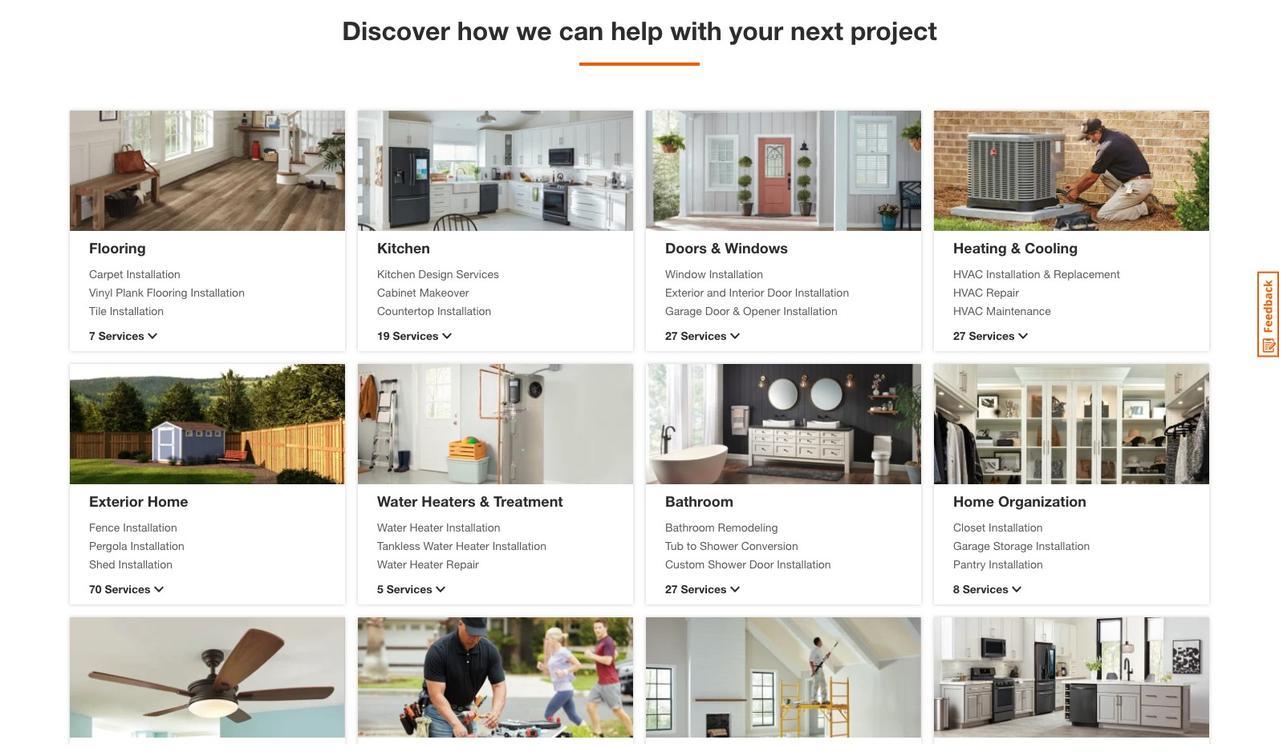 Task type: locate. For each thing, give the bounding box(es) containing it.
doors & windows link
[[665, 239, 788, 256]]

garage
[[665, 304, 702, 317], [953, 539, 990, 552]]

door down the and
[[705, 304, 730, 317]]

home up fence installation link
[[147, 492, 188, 510]]

services down custom at the bottom right
[[681, 583, 727, 596]]

0 vertical spatial shower
[[700, 539, 738, 552]]

closet installation garage storage installation pantry installation
[[953, 520, 1090, 571]]

flooring
[[89, 239, 146, 256], [147, 285, 187, 299]]

27 services down the and
[[665, 329, 727, 343]]

2 vertical spatial door
[[749, 557, 774, 571]]

garage up pantry on the bottom right
[[953, 539, 990, 552]]

0 vertical spatial door
[[767, 285, 792, 299]]

2 hvac from the top
[[953, 285, 983, 299]]

vinyl plank flooring installation link
[[89, 284, 326, 301]]

maintenance
[[986, 304, 1051, 317]]

0 horizontal spatial home
[[147, 492, 188, 510]]

carpet installation vinyl plank flooring installation tile installation
[[89, 267, 245, 317]]

services for exterior home
[[105, 583, 150, 596]]

water heaters & treatment link
[[377, 492, 563, 510]]

services for flooring
[[98, 329, 144, 343]]

0 vertical spatial heater
[[410, 520, 443, 534]]

70 services button
[[89, 581, 326, 598]]

0 horizontal spatial garage
[[665, 304, 702, 317]]

garage down window
[[665, 304, 702, 317]]

garage inside closet installation garage storage installation pantry installation
[[953, 539, 990, 552]]

1 horizontal spatial flooring
[[147, 285, 187, 299]]

door
[[767, 285, 792, 299], [705, 304, 730, 317], [749, 557, 774, 571]]

1 vertical spatial bathroom
[[665, 520, 715, 534]]

flooring right plank on the left of the page
[[147, 285, 187, 299]]

27 services button down garage door & opener installation link
[[665, 327, 902, 344]]

makeover
[[419, 285, 469, 299]]

1 kitchen from the top
[[377, 239, 430, 256]]

water heaters & treatment
[[377, 492, 563, 510]]

kitchen inside kitchen design services cabinet makeover countertop installation
[[377, 267, 415, 280]]

storage
[[993, 539, 1033, 552]]

services for home organization
[[963, 583, 1008, 596]]

tile installation link
[[89, 302, 326, 319]]

bathroom remodeling tub to shower conversion custom shower door installation
[[665, 520, 831, 571]]

bathroom
[[665, 492, 733, 510], [665, 520, 715, 534]]

water
[[377, 492, 418, 510], [377, 520, 406, 534], [423, 539, 453, 552], [377, 557, 406, 571]]

vinyl
[[89, 285, 113, 299]]

8 services button
[[953, 581, 1190, 598]]

27
[[665, 329, 678, 343], [953, 329, 966, 343], [665, 583, 678, 596]]

heating & cooling link
[[953, 239, 1078, 256]]

installation
[[126, 267, 180, 280], [709, 267, 763, 280], [986, 267, 1040, 280], [191, 285, 245, 299], [795, 285, 849, 299], [110, 304, 164, 317], [437, 304, 491, 317], [783, 304, 837, 317], [123, 520, 177, 534], [446, 520, 500, 534], [989, 520, 1043, 534], [130, 539, 184, 552], [492, 539, 547, 552], [1036, 539, 1090, 552], [118, 557, 173, 571], [777, 557, 831, 571], [989, 557, 1043, 571]]

services right 5
[[387, 583, 432, 596]]

replacement
[[1054, 267, 1120, 280]]

services inside kitchen design services cabinet makeover countertop installation
[[456, 267, 499, 280]]

0 vertical spatial exterior
[[665, 285, 704, 299]]

bathroom inside bathroom remodeling tub to shower conversion custom shower door installation
[[665, 520, 715, 534]]

27 services down custom at the bottom right
[[665, 583, 727, 596]]

hvac repair link
[[953, 284, 1190, 301]]

1 vertical spatial shower
[[708, 557, 746, 571]]

1 vertical spatial garage
[[953, 539, 990, 552]]

0 vertical spatial kitchen
[[377, 239, 430, 256]]

exterior down window
[[665, 285, 704, 299]]

exterior up the fence
[[89, 492, 143, 510]]

services down maintenance
[[969, 329, 1015, 343]]

& inside hvac installation & replacement hvac repair hvac maintenance
[[1043, 267, 1051, 280]]

home
[[147, 492, 188, 510], [953, 492, 994, 510]]

treatment
[[493, 492, 563, 510]]

custom shower door installation link
[[665, 556, 902, 573]]

services down the and
[[681, 329, 727, 343]]

can
[[559, 15, 604, 46]]

1 vertical spatial flooring
[[147, 285, 187, 299]]

home organization
[[953, 492, 1086, 510]]

next
[[790, 15, 843, 46]]

27 services
[[665, 329, 727, 343], [953, 329, 1015, 343], [665, 583, 727, 596]]

water heater installation link
[[377, 519, 614, 536]]

services right 7
[[98, 329, 144, 343]]

plank
[[116, 285, 144, 299]]

shower
[[700, 539, 738, 552], [708, 557, 746, 571]]

conversion
[[741, 539, 798, 552]]

flooring up carpet
[[89, 239, 146, 256]]

1 horizontal spatial home
[[953, 492, 994, 510]]

services right "8"
[[963, 583, 1008, 596]]

shower right to
[[700, 539, 738, 552]]

services right '70'
[[105, 583, 150, 596]]

flooring inside carpet installation vinyl plank flooring installation tile installation
[[147, 285, 187, 299]]

0 vertical spatial repair
[[986, 285, 1019, 299]]

heater
[[410, 520, 443, 534], [456, 539, 489, 552], [410, 557, 443, 571]]

27 services button down hvac maintenance link
[[953, 327, 1190, 344]]

0 vertical spatial bathroom
[[665, 492, 733, 510]]

1 horizontal spatial exterior
[[665, 285, 704, 299]]

services up cabinet makeover link
[[456, 267, 499, 280]]

garage door & opener installation link
[[665, 302, 902, 319]]

heater down 'tankless'
[[410, 557, 443, 571]]

how
[[457, 15, 509, 46]]

3 hvac from the top
[[953, 304, 983, 317]]

0 horizontal spatial repair
[[446, 557, 479, 571]]

cabinet
[[377, 285, 416, 299]]

kitchen link
[[377, 239, 430, 256]]

repair down 'tankless water heater installation' link
[[446, 557, 479, 571]]

1 bathroom from the top
[[665, 492, 733, 510]]

0 vertical spatial hvac
[[953, 267, 983, 280]]

1 horizontal spatial repair
[[986, 285, 1019, 299]]

bathroom remodeling link
[[665, 519, 902, 536]]

heater up 'tankless'
[[410, 520, 443, 534]]

1 vertical spatial repair
[[446, 557, 479, 571]]

fence installation pergola installation shed installation
[[89, 520, 184, 571]]

0 horizontal spatial flooring
[[89, 239, 146, 256]]

heater up water heater repair link
[[456, 539, 489, 552]]

design
[[418, 267, 453, 280]]

remodeling
[[718, 520, 778, 534]]

& down cooling
[[1043, 267, 1051, 280]]

installation inside bathroom remodeling tub to shower conversion custom shower door installation
[[777, 557, 831, 571]]

home organization link
[[953, 492, 1086, 510]]

heating & cooling
[[953, 239, 1078, 256]]

1 vertical spatial hvac
[[953, 285, 983, 299]]

discover
[[342, 15, 450, 46]]

27 services down maintenance
[[953, 329, 1015, 343]]

exterior home
[[89, 492, 188, 510]]

&
[[711, 239, 721, 256], [1011, 239, 1021, 256], [1043, 267, 1051, 280], [733, 304, 740, 317], [480, 492, 489, 510]]

help
[[611, 15, 663, 46]]

services for water heaters & treatment
[[387, 583, 432, 596]]

exterior
[[665, 285, 704, 299], [89, 492, 143, 510]]

shower right custom at the bottom right
[[708, 557, 746, 571]]

1 vertical spatial exterior
[[89, 492, 143, 510]]

door down conversion
[[749, 557, 774, 571]]

kitchen design services cabinet makeover countertop installation
[[377, 267, 499, 317]]

5 services
[[377, 583, 432, 596]]

1 vertical spatial kitchen
[[377, 267, 415, 280]]

1 vertical spatial door
[[705, 304, 730, 317]]

0 vertical spatial garage
[[665, 304, 702, 317]]

services down countertop
[[393, 329, 439, 343]]

2 vertical spatial hvac
[[953, 304, 983, 317]]

kitchen up design
[[377, 239, 430, 256]]

& down interior
[[733, 304, 740, 317]]

to
[[687, 539, 697, 552]]

2 kitchen from the top
[[377, 267, 415, 280]]

and
[[707, 285, 726, 299]]

1 horizontal spatial garage
[[953, 539, 990, 552]]

home up closet at the right bottom of the page
[[953, 492, 994, 510]]

0 horizontal spatial exterior
[[89, 492, 143, 510]]

cabinet makeover link
[[377, 284, 614, 301]]

door down window installation link on the top right of the page
[[767, 285, 792, 299]]

door inside bathroom remodeling tub to shower conversion custom shower door installation
[[749, 557, 774, 571]]

kitchen up cabinet
[[377, 267, 415, 280]]

doors & windows
[[665, 239, 788, 256]]

repair up maintenance
[[986, 285, 1019, 299]]

heating
[[953, 239, 1007, 256]]

2 bathroom from the top
[[665, 520, 715, 534]]

door for bathroom
[[749, 557, 774, 571]]



Task type: vqa. For each thing, say whether or not it's contained in the screenshot.
Image for Bonsai Trees
no



Task type: describe. For each thing, give the bounding box(es) containing it.
27 services for doors
[[665, 329, 727, 343]]

19 services
[[377, 329, 439, 343]]

repair inside water heater installation tankless water heater installation water heater repair
[[446, 557, 479, 571]]

windows
[[725, 239, 788, 256]]

garage storage installation link
[[953, 537, 1190, 554]]

hvac installation & replacement hvac repair hvac maintenance
[[953, 267, 1120, 317]]

fence installation link
[[89, 519, 326, 536]]

pantry
[[953, 557, 986, 571]]

window
[[665, 267, 706, 280]]

tub
[[665, 539, 684, 552]]

& inside window installation exterior and interior door installation garage door & opener installation
[[733, 304, 740, 317]]

installation inside hvac installation & replacement hvac repair hvac maintenance
[[986, 267, 1040, 280]]

pantry installation link
[[953, 556, 1190, 573]]

your
[[729, 15, 783, 46]]

27 services button for windows
[[665, 327, 902, 344]]

countertop
[[377, 304, 434, 317]]

27 for doors
[[665, 329, 678, 343]]

installation inside kitchen design services cabinet makeover countertop installation
[[437, 304, 491, 317]]

tub to shower conversion link
[[665, 537, 902, 554]]

water heater repair link
[[377, 556, 614, 573]]

1 vertical spatial heater
[[456, 539, 489, 552]]

organization
[[998, 492, 1086, 510]]

kitchen for kitchen
[[377, 239, 430, 256]]

countertop installation link
[[377, 302, 614, 319]]

pergola installation link
[[89, 537, 326, 554]]

pergola
[[89, 539, 127, 552]]

fence
[[89, 520, 120, 534]]

hvac maintenance link
[[953, 302, 1190, 319]]

70
[[89, 583, 102, 596]]

garage inside window installation exterior and interior door installation garage door & opener installation
[[665, 304, 702, 317]]

1 home from the left
[[147, 492, 188, 510]]

we
[[516, 15, 552, 46]]

opener
[[743, 304, 780, 317]]

kitchen design services link
[[377, 265, 614, 282]]

custom
[[665, 557, 705, 571]]

closet installation link
[[953, 519, 1190, 536]]

interior
[[729, 285, 764, 299]]

7 services
[[89, 329, 144, 343]]

hvac installation & replacement link
[[953, 265, 1190, 282]]

heaters
[[422, 492, 476, 510]]

tankless
[[377, 539, 420, 552]]

exterior inside window installation exterior and interior door installation garage door & opener installation
[[665, 285, 704, 299]]

0 vertical spatial flooring
[[89, 239, 146, 256]]

bathroom for bathroom
[[665, 492, 733, 510]]

services for bathroom
[[681, 583, 727, 596]]

carpet
[[89, 267, 123, 280]]

services for heating & cooling
[[969, 329, 1015, 343]]

27 services button down custom shower door installation link
[[665, 581, 902, 598]]

flooring link
[[89, 239, 146, 256]]

doors
[[665, 239, 707, 256]]

27 services button for cooling
[[953, 327, 1190, 344]]

discover how we can help with your next project
[[342, 15, 937, 46]]

repair inside hvac installation & replacement hvac repair hvac maintenance
[[986, 285, 1019, 299]]

cooling
[[1025, 239, 1078, 256]]

window installation link
[[665, 265, 902, 282]]

tile
[[89, 304, 107, 317]]

feedback link image
[[1257, 271, 1279, 358]]

1 hvac from the top
[[953, 267, 983, 280]]

door for doors & windows
[[705, 304, 730, 317]]

tankless water heater installation link
[[377, 537, 614, 554]]

carpet installation link
[[89, 265, 326, 282]]

water heater installation tankless water heater installation water heater repair
[[377, 520, 547, 571]]

project
[[850, 15, 937, 46]]

7
[[89, 329, 95, 343]]

7 services button
[[89, 327, 326, 344]]

70 services
[[89, 583, 150, 596]]

2 vertical spatial heater
[[410, 557, 443, 571]]

closet
[[953, 520, 986, 534]]

27 services for heating
[[953, 329, 1015, 343]]

kitchen for kitchen design services cabinet makeover countertop installation
[[377, 267, 415, 280]]

5
[[377, 583, 383, 596]]

services for kitchen
[[393, 329, 439, 343]]

& right doors
[[711, 239, 721, 256]]

with
[[670, 15, 722, 46]]

19 services button
[[377, 327, 614, 344]]

shed installation link
[[89, 556, 326, 573]]

services for doors & windows
[[681, 329, 727, 343]]

2 home from the left
[[953, 492, 994, 510]]

8 services
[[953, 583, 1008, 596]]

exterior and interior door installation link
[[665, 284, 902, 301]]

window installation exterior and interior door installation garage door & opener installation
[[665, 267, 849, 317]]

shed
[[89, 557, 115, 571]]

27 for heating
[[953, 329, 966, 343]]

bathroom for bathroom remodeling tub to shower conversion custom shower door installation
[[665, 520, 715, 534]]

19
[[377, 329, 390, 343]]

bathroom link
[[665, 492, 733, 510]]

8
[[953, 583, 960, 596]]

exterior home link
[[89, 492, 188, 510]]

& up water heater installation link
[[480, 492, 489, 510]]

& left cooling
[[1011, 239, 1021, 256]]

5 services button
[[377, 581, 614, 598]]



